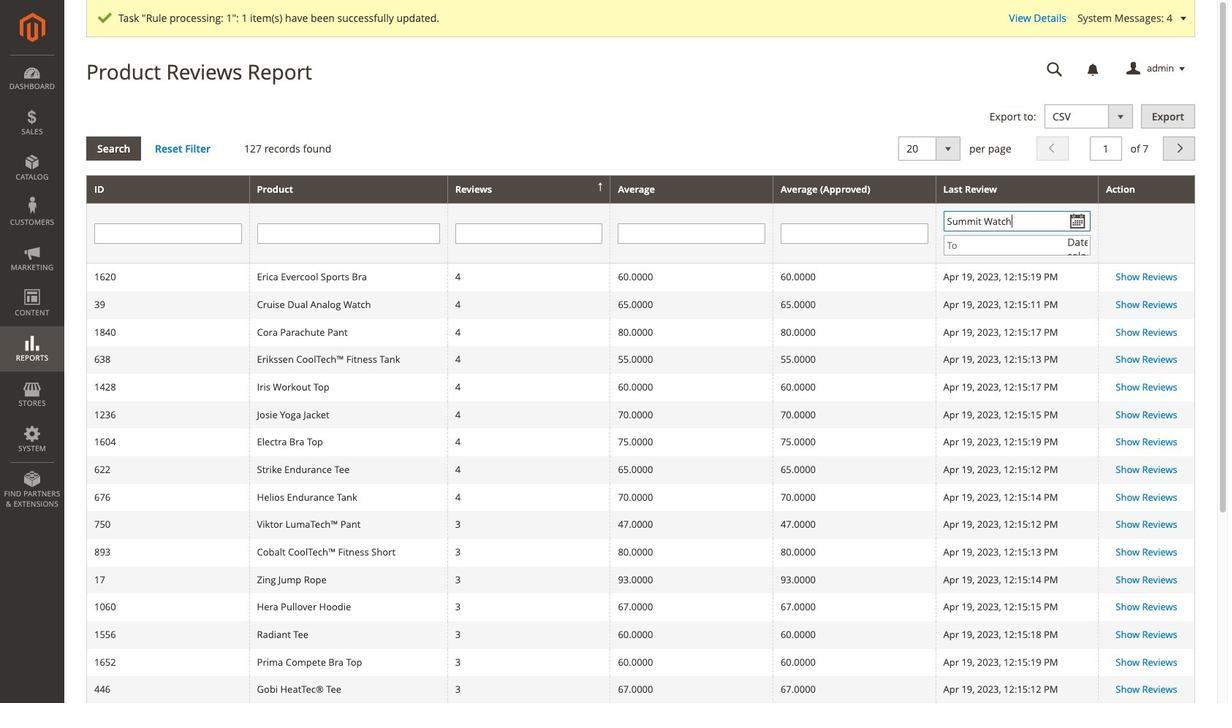 Task type: describe. For each thing, give the bounding box(es) containing it.
To text field
[[943, 236, 1091, 256]]



Task type: locate. For each thing, give the bounding box(es) containing it.
magento admin panel image
[[19, 12, 45, 42]]

menu bar
[[0, 55, 64, 517]]

None text field
[[94, 224, 242, 244], [618, 224, 765, 244], [781, 224, 928, 244], [94, 224, 242, 244], [618, 224, 765, 244], [781, 224, 928, 244]]

From text field
[[943, 211, 1091, 232]]

None text field
[[1037, 56, 1073, 82], [1090, 136, 1122, 161], [257, 224, 440, 244], [455, 224, 603, 244], [1037, 56, 1073, 82], [1090, 136, 1122, 161], [257, 224, 440, 244], [455, 224, 603, 244]]



